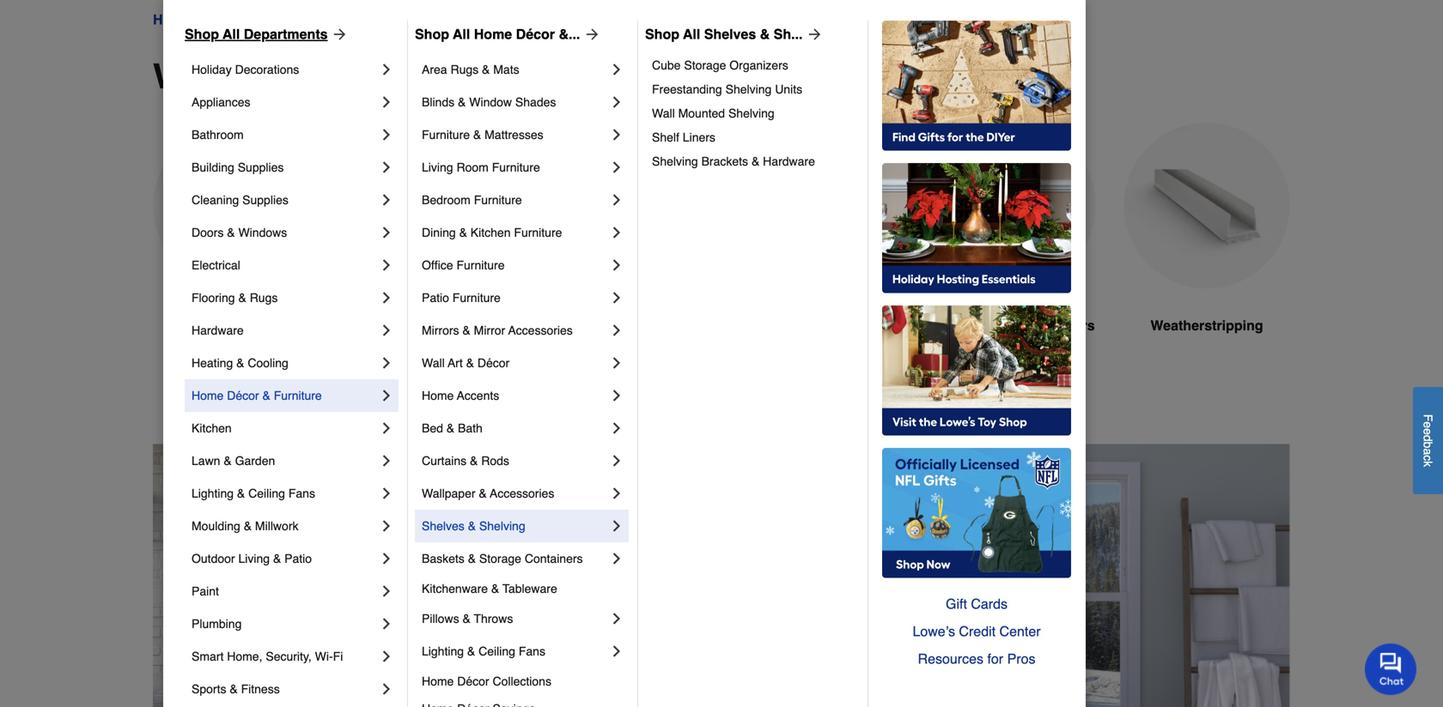 Task type: vqa. For each thing, say whether or not it's contained in the screenshot.
fifth saws image
no



Task type: describe. For each thing, give the bounding box(es) containing it.
mattresses
[[485, 128, 543, 142]]

holiday decorations
[[192, 63, 299, 76]]

& up moulding & millwork
[[237, 487, 245, 501]]

& left mats
[[482, 63, 490, 76]]

& right the sports on the bottom left of page
[[230, 683, 238, 697]]

& left millwork at the bottom left of page
[[244, 520, 252, 534]]

chevron right image for mirrors & mirror accessories link
[[608, 322, 625, 339]]

mirrors
[[422, 324, 459, 338]]

curtains
[[422, 454, 467, 468]]

sh...
[[774, 26, 803, 42]]

& up shelves & shelving
[[479, 487, 487, 501]]

chevron right image for home accents
[[608, 387, 625, 405]]

0 horizontal spatial lighting & ceiling fans link
[[192, 478, 378, 510]]

home décor & furniture
[[192, 389, 322, 403]]

collections
[[493, 675, 552, 689]]

shelves & shelving link
[[422, 510, 608, 543]]

shop all shelves & sh... link
[[645, 24, 823, 45]]

organizers
[[730, 58, 788, 72]]

office furniture
[[422, 259, 505, 272]]

chevron right image for appliances
[[378, 94, 395, 111]]

cleaning supplies
[[192, 193, 289, 207]]

liners
[[683, 131, 716, 144]]

pillows
[[422, 613, 459, 626]]

home décor collections link
[[422, 668, 625, 696]]

chevron right image for wall art & décor
[[608, 355, 625, 372]]

patio inside outdoor living & patio link
[[285, 552, 312, 566]]

dining & kitchen furniture
[[422, 226, 562, 240]]

outdoor living & patio link
[[192, 543, 378, 576]]

all for shelves
[[683, 26, 700, 42]]

patio furniture
[[422, 291, 501, 305]]

sports
[[192, 683, 226, 697]]

chevron right image for flooring & rugs link
[[378, 290, 395, 307]]

chevron right image for pillows & throws
[[608, 611, 625, 628]]

moulding
[[192, 520, 240, 534]]

& down pillows & throws
[[467, 645, 475, 659]]

doors & windows
[[192, 226, 287, 240]]

outdoor
[[192, 552, 235, 566]]

all for home
[[453, 26, 470, 42]]

1 vertical spatial lighting & ceiling fans link
[[422, 636, 608, 668]]

heating
[[192, 357, 233, 370]]

hardware inside shelving brackets & hardware link
[[763, 155, 815, 168]]

furniture inside "link"
[[274, 389, 322, 403]]

& right baskets
[[468, 552, 476, 566]]

rods
[[481, 454, 509, 468]]

k
[[1421, 461, 1435, 467]]

chevron right image for electrical link
[[378, 257, 395, 274]]

home décor & furniture link
[[192, 380, 378, 412]]

blinds & window shades
[[422, 95, 556, 109]]

weatherstripping
[[1151, 318, 1263, 334]]

& down arrow right icon
[[313, 57, 338, 96]]

chevron right image for wallpaper & accessories
[[608, 485, 625, 503]]

f e e d b a c k button
[[1413, 387, 1443, 495]]

kitchen inside the dining & kitchen furniture link
[[471, 226, 511, 240]]

chevron right image for kitchen
[[378, 420, 395, 437]]

shop all departments
[[185, 26, 328, 42]]

kitchenware & tableware
[[422, 582, 557, 596]]

blinds
[[422, 95, 455, 109]]

fi
[[333, 650, 343, 664]]

plumbing link
[[192, 608, 378, 641]]

lighting for leftmost lighting & ceiling fans link
[[192, 487, 234, 501]]

home for home décor collections
[[422, 675, 454, 689]]

bathroom
[[192, 128, 244, 142]]

departments
[[244, 26, 328, 42]]

holiday decorations link
[[192, 53, 378, 86]]

credit
[[959, 624, 996, 640]]

chevron right image for plumbing
[[378, 616, 395, 633]]

chevron right image for leftmost lighting & ceiling fans link
[[378, 485, 395, 503]]

b
[[1421, 442, 1435, 449]]

décor left &...
[[516, 26, 555, 42]]

0 vertical spatial fans
[[289, 487, 315, 501]]

resources for pros link
[[882, 646, 1071, 674]]

doors down arrow right icon
[[347, 57, 447, 96]]

& inside "link"
[[227, 226, 235, 240]]

garage doors & openers link
[[930, 123, 1096, 378]]

chevron right image for holiday decorations
[[378, 61, 395, 78]]

bath
[[458, 422, 483, 436]]

décor left collections
[[457, 675, 489, 689]]

dining
[[422, 226, 456, 240]]

hardware inside hardware link
[[192, 324, 244, 338]]

a black double-hung window with six panes. image
[[541, 123, 708, 289]]

cards
[[971, 597, 1008, 613]]

decorations
[[235, 63, 299, 76]]

chevron right image for smart home, security, wi-fi
[[378, 649, 395, 666]]

0 vertical spatial windows & doors
[[206, 12, 315, 27]]

a blue chamberlain garage door opener with two white light panels. image
[[930, 123, 1096, 289]]

shelving inside 'wall mounted shelving' link
[[729, 107, 775, 120]]

1 vertical spatial shelves
[[422, 520, 465, 534]]

furniture up mirror
[[453, 291, 501, 305]]

home for home décor & furniture
[[192, 389, 224, 403]]

cube storage organizers
[[652, 58, 788, 72]]

& up decorations
[[266, 12, 275, 27]]

lighting for the bottom lighting & ceiling fans link
[[422, 645, 464, 659]]

furniture down dining & kitchen furniture
[[457, 259, 505, 272]]

chevron right image for paint link
[[378, 583, 395, 601]]

& left openers in the right of the page
[[1026, 318, 1035, 334]]

building
[[192, 161, 234, 174]]

wall for wall art & décor
[[422, 357, 445, 370]]

& down wallpaper & accessories
[[468, 520, 476, 534]]

chevron right image for living room furniture
[[608, 159, 625, 176]]

& inside 'link'
[[470, 454, 478, 468]]

doors right garage
[[982, 318, 1022, 334]]

bed & bath
[[422, 422, 483, 436]]

millwork
[[255, 520, 299, 534]]

cleaning supplies link
[[192, 184, 378, 216]]

window
[[469, 95, 512, 109]]

cube storage organizers link
[[652, 53, 856, 77]]

décor inside "link"
[[227, 389, 259, 403]]

chevron right image for lawn & garden link
[[378, 453, 395, 470]]

wall mounted shelving
[[652, 107, 775, 120]]

outdoor living & patio
[[192, 552, 312, 566]]

dining & kitchen furniture link
[[422, 216, 608, 249]]

shades
[[515, 95, 556, 109]]

shop all shelves & sh...
[[645, 26, 803, 42]]

chevron right image for bathroom
[[378, 126, 395, 143]]

& down millwork at the bottom left of page
[[273, 552, 281, 566]]

home décor collections
[[422, 675, 552, 689]]

baskets & storage containers
[[422, 552, 583, 566]]

building supplies link
[[192, 151, 378, 184]]

furniture up dining & kitchen furniture
[[474, 193, 522, 207]]

& right dining
[[459, 226, 467, 240]]

bed & bath link
[[422, 412, 608, 445]]

&...
[[559, 26, 580, 42]]

living inside outdoor living & patio link
[[238, 552, 270, 566]]

cleaning
[[192, 193, 239, 207]]

1 e from the top
[[1421, 422, 1435, 429]]

mirror
[[474, 324, 505, 338]]

throws
[[474, 613, 513, 626]]

chat invite button image
[[1365, 644, 1418, 696]]

shop all departments link
[[185, 24, 348, 45]]

chevron right image for cleaning supplies
[[378, 192, 395, 209]]

chevron right image for patio furniture
[[608, 290, 625, 307]]

chevron right image for shelves & shelving
[[608, 518, 625, 535]]

a white three-panel, craftsman-style, prehung interior door with doorframe and hinges. image
[[347, 123, 514, 289]]

ceiling for the bottom lighting & ceiling fans link
[[479, 645, 515, 659]]

& up living room furniture
[[473, 128, 481, 142]]

chevron right image for baskets & storage containers
[[608, 551, 625, 568]]

& down shelf liners link
[[752, 155, 760, 168]]

doors down flooring & rugs link
[[244, 318, 284, 334]]

flooring & rugs
[[192, 291, 278, 305]]

chevron right image for moulding & millwork "link"
[[378, 518, 395, 535]]

shelf liners link
[[652, 125, 856, 149]]

room
[[457, 161, 489, 174]]

wallpaper
[[422, 487, 476, 501]]

shelving inside freestanding shelving units link
[[726, 82, 772, 96]]

a barn door with a brown frame, three frosted glass panels, black hardware and a black track. image
[[735, 123, 902, 289]]

plumbing
[[192, 618, 242, 631]]

supplies for cleaning supplies
[[242, 193, 289, 207]]

lowe's
[[913, 624, 955, 640]]



Task type: locate. For each thing, give the bounding box(es) containing it.
doors down patio furniture at the top
[[436, 318, 476, 334]]

rugs inside flooring & rugs link
[[250, 291, 278, 305]]

doors inside "link"
[[192, 226, 224, 240]]

office furniture link
[[422, 249, 608, 282]]

shop all home décor &...
[[415, 26, 580, 42]]

home for home
[[153, 12, 191, 27]]

officially licensed n f l gifts. shop now. image
[[882, 448, 1071, 579]]

2 horizontal spatial shop
[[645, 26, 680, 42]]

1 vertical spatial ceiling
[[479, 645, 515, 659]]

1 horizontal spatial shop
[[415, 26, 449, 42]]

1 all from the left
[[223, 26, 240, 42]]

0 horizontal spatial lighting & ceiling fans
[[192, 487, 315, 501]]

1 vertical spatial rugs
[[250, 291, 278, 305]]

shop for shop all departments
[[185, 26, 219, 42]]

shelves
[[704, 26, 756, 42], [422, 520, 465, 534]]

0 vertical spatial lighting & ceiling fans
[[192, 487, 315, 501]]

0 vertical spatial hardware
[[763, 155, 815, 168]]

bedroom
[[422, 193, 471, 207]]

mats
[[493, 63, 519, 76]]

lighting & ceiling fans link up collections
[[422, 636, 608, 668]]

1 horizontal spatial wall
[[652, 107, 675, 120]]

sports & fitness link
[[192, 674, 378, 706]]

wall up "shelf"
[[652, 107, 675, 120]]

chevron right image for building supplies link
[[378, 159, 395, 176]]

fans up home décor collections link
[[519, 645, 546, 659]]

storage
[[684, 58, 726, 72], [479, 552, 521, 566]]

windows & doors up decorations
[[206, 12, 315, 27]]

lighting & ceiling fans down the garden
[[192, 487, 315, 501]]

1 arrow right image from the left
[[580, 26, 601, 43]]

1 horizontal spatial ceiling
[[479, 645, 515, 659]]

2 shop from the left
[[415, 26, 449, 42]]

shelving down cube storage organizers link
[[726, 82, 772, 96]]

moulding & millwork link
[[192, 510, 378, 543]]

doors
[[279, 12, 315, 27], [347, 57, 447, 96], [192, 226, 224, 240], [244, 318, 284, 334], [436, 318, 476, 334], [982, 318, 1022, 334]]

supplies
[[238, 161, 284, 174], [242, 193, 289, 207]]

living up "bedroom"
[[422, 161, 453, 174]]

& up throws
[[491, 582, 499, 596]]

wall left the art
[[422, 357, 445, 370]]

2 all from the left
[[453, 26, 470, 42]]

all for departments
[[223, 26, 240, 42]]

sports & fitness
[[192, 683, 280, 697]]

0 vertical spatial lighting
[[192, 487, 234, 501]]

arrow right image
[[580, 26, 601, 43], [803, 26, 823, 43]]

0 horizontal spatial lighting
[[192, 487, 234, 501]]

furniture down blinds
[[422, 128, 470, 142]]

accessories up wall art & décor link
[[508, 324, 573, 338]]

0 vertical spatial storage
[[684, 58, 726, 72]]

shelving up baskets & storage containers
[[479, 520, 525, 534]]

chevron right image for office furniture link
[[608, 257, 625, 274]]

arrow right image up cube storage organizers link
[[803, 26, 823, 43]]

ceiling up 'home décor collections'
[[479, 645, 515, 659]]

area rugs & mats link
[[422, 53, 608, 86]]

0 horizontal spatial hardware
[[192, 324, 244, 338]]

lawn & garden link
[[192, 445, 378, 478]]

all up cube storage organizers
[[683, 26, 700, 42]]

supplies up cleaning supplies at the left of page
[[238, 161, 284, 174]]

building supplies
[[192, 161, 284, 174]]

& left the 'cooling'
[[236, 357, 244, 370]]

exterior doors link
[[153, 123, 320, 378]]

shelving down shelf liners
[[652, 155, 698, 168]]

home accents link
[[422, 380, 608, 412]]

all up holiday decorations
[[223, 26, 240, 42]]

1 horizontal spatial fans
[[519, 645, 546, 659]]

gift
[[946, 597, 967, 613]]

shop for shop all shelves & sh...
[[645, 26, 680, 42]]

all up area rugs & mats
[[453, 26, 470, 42]]

area
[[422, 63, 447, 76]]

1 vertical spatial lighting
[[422, 645, 464, 659]]

f e e d b a c k
[[1421, 415, 1435, 467]]

furniture up kitchen link
[[274, 389, 322, 403]]

shop inside shop all home décor &... link
[[415, 26, 449, 42]]

flooring & rugs link
[[192, 282, 378, 314]]

smart
[[192, 650, 224, 664]]

shop for shop all home décor &...
[[415, 26, 449, 42]]

bedroom furniture
[[422, 193, 522, 207]]

home,
[[227, 650, 262, 664]]

storage up freestanding in the top of the page
[[684, 58, 726, 72]]

for
[[988, 652, 1004, 668]]

0 vertical spatial shelves
[[704, 26, 756, 42]]

shelving up shelf liners link
[[729, 107, 775, 120]]

arrow right image for shop all home décor &...
[[580, 26, 601, 43]]

1 vertical spatial hardware
[[192, 324, 244, 338]]

all inside shop all shelves & sh... link
[[683, 26, 700, 42]]

pillows & throws
[[422, 613, 513, 626]]

freestanding shelving units link
[[652, 77, 856, 101]]

3 shop from the left
[[645, 26, 680, 42]]

1 horizontal spatial patio
[[422, 291, 449, 305]]

shop all home décor &... link
[[415, 24, 601, 45]]

accessories
[[508, 324, 573, 338], [490, 487, 554, 501]]

1 vertical spatial storage
[[479, 552, 521, 566]]

chevron right image
[[378, 159, 395, 176], [378, 224, 395, 241], [378, 257, 395, 274], [608, 257, 625, 274], [378, 290, 395, 307], [378, 322, 395, 339], [608, 322, 625, 339], [378, 387, 395, 405], [378, 453, 395, 470], [608, 453, 625, 470], [378, 485, 395, 503], [378, 518, 395, 535], [378, 551, 395, 568], [378, 583, 395, 601], [608, 643, 625, 661]]

home inside "link"
[[192, 389, 224, 403]]

3 all from the left
[[683, 26, 700, 42]]

living
[[422, 161, 453, 174], [238, 552, 270, 566]]

0 horizontal spatial wall
[[422, 357, 445, 370]]

1 shop from the left
[[185, 26, 219, 42]]

shop up area
[[415, 26, 449, 42]]

& right pillows
[[463, 613, 471, 626]]

furniture & mattresses link
[[422, 119, 608, 151]]

0 horizontal spatial living
[[238, 552, 270, 566]]

pillows & throws link
[[422, 603, 608, 636]]

chevron right image for bedroom furniture
[[608, 192, 625, 209]]

lighting & ceiling fans up 'home décor collections'
[[422, 645, 546, 659]]

0 vertical spatial supplies
[[238, 161, 284, 174]]

1 vertical spatial accessories
[[490, 487, 554, 501]]

fans down lawn & garden link
[[289, 487, 315, 501]]

& right blinds
[[458, 95, 466, 109]]

kitchen up lawn
[[192, 422, 232, 436]]

furniture down bedroom furniture link
[[514, 226, 562, 240]]

1 vertical spatial wall
[[422, 357, 445, 370]]

1 horizontal spatial arrow right image
[[803, 26, 823, 43]]

0 horizontal spatial all
[[223, 26, 240, 42]]

chevron right image for doors & windows "link"
[[378, 224, 395, 241]]

all inside shop all home décor &... link
[[453, 26, 470, 42]]

wi-
[[315, 650, 333, 664]]

rugs inside area rugs & mats link
[[451, 63, 479, 76]]

bed
[[422, 422, 443, 436]]

décor down mirrors & mirror accessories
[[478, 357, 510, 370]]

0 vertical spatial wall
[[652, 107, 675, 120]]

doors left arrow right icon
[[279, 12, 315, 27]]

& right bed in the left of the page
[[447, 422, 455, 436]]

resources
[[918, 652, 984, 668]]

flooring
[[192, 291, 235, 305]]

furniture down furniture & mattresses link
[[492, 161, 540, 174]]

1 horizontal spatial storage
[[684, 58, 726, 72]]

2 e from the top
[[1421, 429, 1435, 435]]

&
[[266, 12, 275, 27], [760, 26, 770, 42], [313, 57, 338, 96], [482, 63, 490, 76], [458, 95, 466, 109], [473, 128, 481, 142], [752, 155, 760, 168], [227, 226, 235, 240], [459, 226, 467, 240], [238, 291, 246, 305], [1026, 318, 1035, 334], [463, 324, 471, 338], [236, 357, 244, 370], [466, 357, 474, 370], [262, 389, 270, 403], [447, 422, 455, 436], [224, 454, 232, 468], [470, 454, 478, 468], [237, 487, 245, 501], [479, 487, 487, 501], [244, 520, 252, 534], [468, 520, 476, 534], [273, 552, 281, 566], [468, 552, 476, 566], [491, 582, 499, 596], [463, 613, 471, 626], [467, 645, 475, 659], [230, 683, 238, 697]]

1 horizontal spatial lighting & ceiling fans
[[422, 645, 546, 659]]

arrow right image for shop all shelves & sh...
[[803, 26, 823, 43]]

kitchen inside kitchen link
[[192, 422, 232, 436]]

chevron right image for heating & cooling
[[378, 355, 395, 372]]

accents
[[457, 389, 499, 403]]

wall for wall mounted shelving
[[652, 107, 675, 120]]

1 vertical spatial patio
[[285, 552, 312, 566]]

doors down cleaning
[[192, 226, 224, 240]]

storage up kitchenware & tableware
[[479, 552, 521, 566]]

& down cleaning supplies at the left of page
[[227, 226, 235, 240]]

mirrors & mirror accessories
[[422, 324, 573, 338]]

holiday hosting essentials. image
[[882, 163, 1071, 294]]

0 vertical spatial lighting & ceiling fans link
[[192, 478, 378, 510]]

chevron right image for blinds & window shades
[[608, 94, 625, 111]]

supplies down building supplies link
[[242, 193, 289, 207]]

lighting & ceiling fans link up millwork at the bottom left of page
[[192, 478, 378, 510]]

1 vertical spatial kitchen
[[192, 422, 232, 436]]

home accents
[[422, 389, 499, 403]]

& right the art
[[466, 357, 474, 370]]

shelving inside shelves & shelving link
[[479, 520, 525, 534]]

chevron right image for the bottom lighting & ceiling fans link
[[608, 643, 625, 661]]

exterior doors
[[189, 318, 284, 334]]

wallpaper & accessories
[[422, 487, 554, 501]]

a blue six-lite, two-panel, shaker-style exterior door. image
[[153, 123, 320, 289]]

& left sh...
[[760, 26, 770, 42]]

accessories down curtains & rods 'link'
[[490, 487, 554, 501]]

2 arrow right image from the left
[[803, 26, 823, 43]]

mirrors & mirror accessories link
[[422, 314, 608, 347]]

gift cards link
[[882, 591, 1071, 619]]

arrow right image up area rugs & mats link
[[580, 26, 601, 43]]

chevron right image for bed & bath
[[608, 420, 625, 437]]

kitchen down bedroom furniture
[[471, 226, 511, 240]]

lighting
[[192, 487, 234, 501], [422, 645, 464, 659]]

a
[[1421, 449, 1435, 455]]

décor down heating & cooling
[[227, 389, 259, 403]]

heating & cooling link
[[192, 347, 378, 380]]

area rugs & mats
[[422, 63, 519, 76]]

windows link
[[541, 123, 708, 378]]

chevron right image for home décor & furniture "link"
[[378, 387, 395, 405]]

smart home, security, wi-fi link
[[192, 641, 378, 674]]

advertisement region
[[153, 445, 1290, 708]]

1 vertical spatial fans
[[519, 645, 546, 659]]

shelving brackets & hardware link
[[652, 149, 856, 174]]

moulding & millwork
[[192, 520, 299, 534]]

curtains & rods link
[[422, 445, 608, 478]]

patio up interior doors
[[422, 291, 449, 305]]

find gifts for the diyer. image
[[882, 21, 1071, 151]]

bathroom link
[[192, 119, 378, 151]]

1 horizontal spatial kitchen
[[471, 226, 511, 240]]

patio inside patio furniture link
[[422, 291, 449, 305]]

windows inside "link"
[[238, 226, 287, 240]]

kitchen
[[471, 226, 511, 240], [192, 422, 232, 436]]

ceiling up millwork at the bottom left of page
[[248, 487, 285, 501]]

chevron right image
[[378, 61, 395, 78], [608, 61, 625, 78], [378, 94, 395, 111], [608, 94, 625, 111], [378, 126, 395, 143], [608, 126, 625, 143], [608, 159, 625, 176], [378, 192, 395, 209], [608, 192, 625, 209], [608, 224, 625, 241], [608, 290, 625, 307], [378, 355, 395, 372], [608, 355, 625, 372], [608, 387, 625, 405], [378, 420, 395, 437], [608, 420, 625, 437], [608, 485, 625, 503], [608, 518, 625, 535], [608, 551, 625, 568], [608, 611, 625, 628], [378, 616, 395, 633], [378, 649, 395, 666], [378, 681, 395, 698]]

chevron right image for area rugs & mats
[[608, 61, 625, 78]]

ceiling for leftmost lighting & ceiling fans link
[[248, 487, 285, 501]]

living room furniture link
[[422, 151, 608, 184]]

lawn & garden
[[192, 454, 275, 468]]

e up b
[[1421, 429, 1435, 435]]

shelves up baskets
[[422, 520, 465, 534]]

0 horizontal spatial arrow right image
[[580, 26, 601, 43]]

rugs right area
[[451, 63, 479, 76]]

kitchen link
[[192, 412, 378, 445]]

0 vertical spatial accessories
[[508, 324, 573, 338]]

containers
[[525, 552, 583, 566]]

1 horizontal spatial all
[[453, 26, 470, 42]]

freestanding shelving units
[[652, 82, 803, 96]]

1 horizontal spatial hardware
[[763, 155, 815, 168]]

& up the exterior doors
[[238, 291, 246, 305]]

home for home accents
[[422, 389, 454, 403]]

shop inside shop all shelves & sh... link
[[645, 26, 680, 42]]

chevron right image for curtains & rods 'link'
[[608, 453, 625, 470]]

patio down moulding & millwork "link"
[[285, 552, 312, 566]]

garage doors & openers
[[931, 318, 1095, 334]]

shelving inside shelving brackets & hardware link
[[652, 155, 698, 168]]

interior doors
[[385, 318, 476, 334]]

1 horizontal spatial lighting & ceiling fans link
[[422, 636, 608, 668]]

electrical link
[[192, 249, 378, 282]]

wall art & décor
[[422, 357, 510, 370]]

shop inside shop all departments link
[[185, 26, 219, 42]]

e up d
[[1421, 422, 1435, 429]]

appliances
[[192, 95, 250, 109]]

hardware down 'flooring'
[[192, 324, 244, 338]]

1 horizontal spatial lighting
[[422, 645, 464, 659]]

lighting & ceiling fans
[[192, 487, 315, 501], [422, 645, 546, 659]]

& left rods
[[470, 454, 478, 468]]

chevron right image for dining & kitchen furniture
[[608, 224, 625, 241]]

blinds & window shades link
[[422, 86, 608, 119]]

0 horizontal spatial shop
[[185, 26, 219, 42]]

ceiling
[[248, 487, 285, 501], [479, 645, 515, 659]]

chevron right image for hardware link
[[378, 322, 395, 339]]

1 vertical spatial living
[[238, 552, 270, 566]]

arrow right image
[[328, 26, 348, 43]]

home link
[[153, 9, 191, 30]]

windows & doors down departments
[[153, 57, 447, 96]]

& right lawn
[[224, 454, 232, 468]]

0 horizontal spatial patio
[[285, 552, 312, 566]]

arrow right image inside shop all home décor &... link
[[580, 26, 601, 43]]

living down moulding & millwork
[[238, 552, 270, 566]]

1 horizontal spatial living
[[422, 161, 453, 174]]

lighting up "moulding"
[[192, 487, 234, 501]]

2 horizontal spatial all
[[683, 26, 700, 42]]

all inside shop all departments link
[[223, 26, 240, 42]]

0 vertical spatial rugs
[[451, 63, 479, 76]]

& left mirror
[[463, 324, 471, 338]]

& down the 'cooling'
[[262, 389, 270, 403]]

shop up holiday on the left of page
[[185, 26, 219, 42]]

0 horizontal spatial rugs
[[250, 291, 278, 305]]

0 vertical spatial living
[[422, 161, 453, 174]]

1 horizontal spatial shelves
[[704, 26, 756, 42]]

chevron right image for outdoor living & patio link
[[378, 551, 395, 568]]

supplies for building supplies
[[238, 161, 284, 174]]

1 horizontal spatial rugs
[[451, 63, 479, 76]]

hardware down shelf liners link
[[763, 155, 815, 168]]

furniture & mattresses
[[422, 128, 543, 142]]

shelves up cube storage organizers
[[704, 26, 756, 42]]

0 vertical spatial patio
[[422, 291, 449, 305]]

1 vertical spatial supplies
[[242, 193, 289, 207]]

doors & windows link
[[192, 216, 378, 249]]

0 horizontal spatial fans
[[289, 487, 315, 501]]

shop up cube
[[645, 26, 680, 42]]

kitchenware & tableware link
[[422, 576, 625, 603]]

rugs up hardware link
[[250, 291, 278, 305]]

0 horizontal spatial shelves
[[422, 520, 465, 534]]

gift cards
[[946, 597, 1008, 613]]

baskets & storage containers link
[[422, 543, 608, 576]]

interior
[[385, 318, 432, 334]]

shelf liners
[[652, 131, 716, 144]]

arrow right image inside shop all shelves & sh... link
[[803, 26, 823, 43]]

1 vertical spatial windows & doors
[[153, 57, 447, 96]]

storage inside baskets & storage containers link
[[479, 552, 521, 566]]

shelves & shelving
[[422, 520, 525, 534]]

storage inside cube storage organizers link
[[684, 58, 726, 72]]

appliances link
[[192, 86, 378, 119]]

brackets
[[702, 155, 748, 168]]

0 vertical spatial ceiling
[[248, 487, 285, 501]]

lowe's credit center
[[913, 624, 1041, 640]]

fitness
[[241, 683, 280, 697]]

décor
[[516, 26, 555, 42], [478, 357, 510, 370], [227, 389, 259, 403], [457, 675, 489, 689]]

visit the lowe's toy shop. image
[[882, 306, 1071, 436]]

chevron right image for sports & fitness
[[378, 681, 395, 698]]

lighting down pillows
[[422, 645, 464, 659]]

security,
[[266, 650, 312, 664]]

living inside living room furniture link
[[422, 161, 453, 174]]

0 horizontal spatial kitchen
[[192, 422, 232, 436]]

windows & doors
[[206, 12, 315, 27], [153, 57, 447, 96]]

0 horizontal spatial ceiling
[[248, 487, 285, 501]]

0 vertical spatial kitchen
[[471, 226, 511, 240]]

0 horizontal spatial storage
[[479, 552, 521, 566]]

a piece of white weatherstripping. image
[[1124, 123, 1290, 289]]

1 vertical spatial lighting & ceiling fans
[[422, 645, 546, 659]]

chevron right image for furniture & mattresses
[[608, 126, 625, 143]]

baskets
[[422, 552, 465, 566]]



